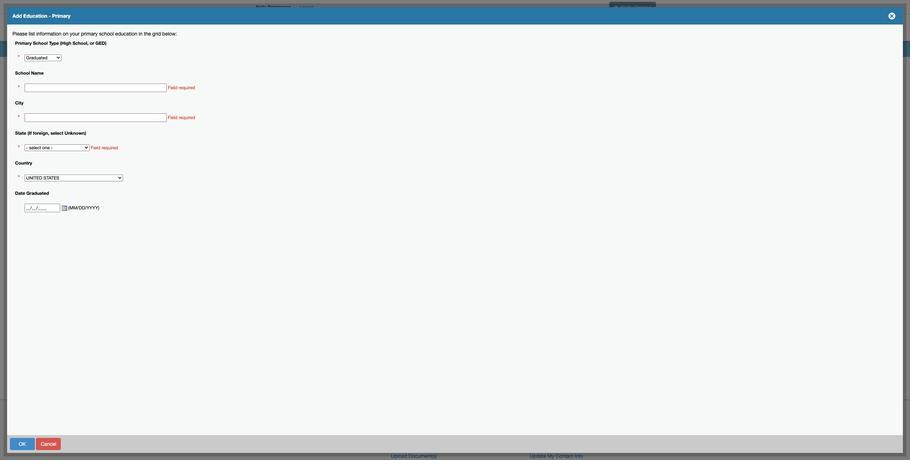 Task type: describe. For each thing, give the bounding box(es) containing it.
illinois department of financial and professional regulation image
[[253, 16, 415, 39]]

shopping cart image
[[614, 5, 618, 9]]

close window image
[[887, 10, 898, 22]]



Task type: vqa. For each thing, say whether or not it's contained in the screenshot.
ILLINOIS DEPARTMENT OF FINANCIAL AND PROFESSIONAL REGULATION 'image'
yes



Task type: locate. For each thing, give the bounding box(es) containing it.
close window image
[[887, 10, 898, 22]]

None text field
[[24, 84, 167, 92], [24, 204, 60, 212], [24, 84, 167, 92], [24, 204, 60, 212]]

None text field
[[24, 114, 167, 122]]

None image field
[[60, 205, 67, 211]]

None button
[[10, 438, 35, 450], [36, 438, 61, 450], [150, 438, 178, 450], [179, 438, 199, 450], [851, 438, 895, 450], [10, 438, 35, 450], [36, 438, 61, 450], [150, 438, 178, 450], [179, 438, 199, 450], [851, 438, 895, 450]]



